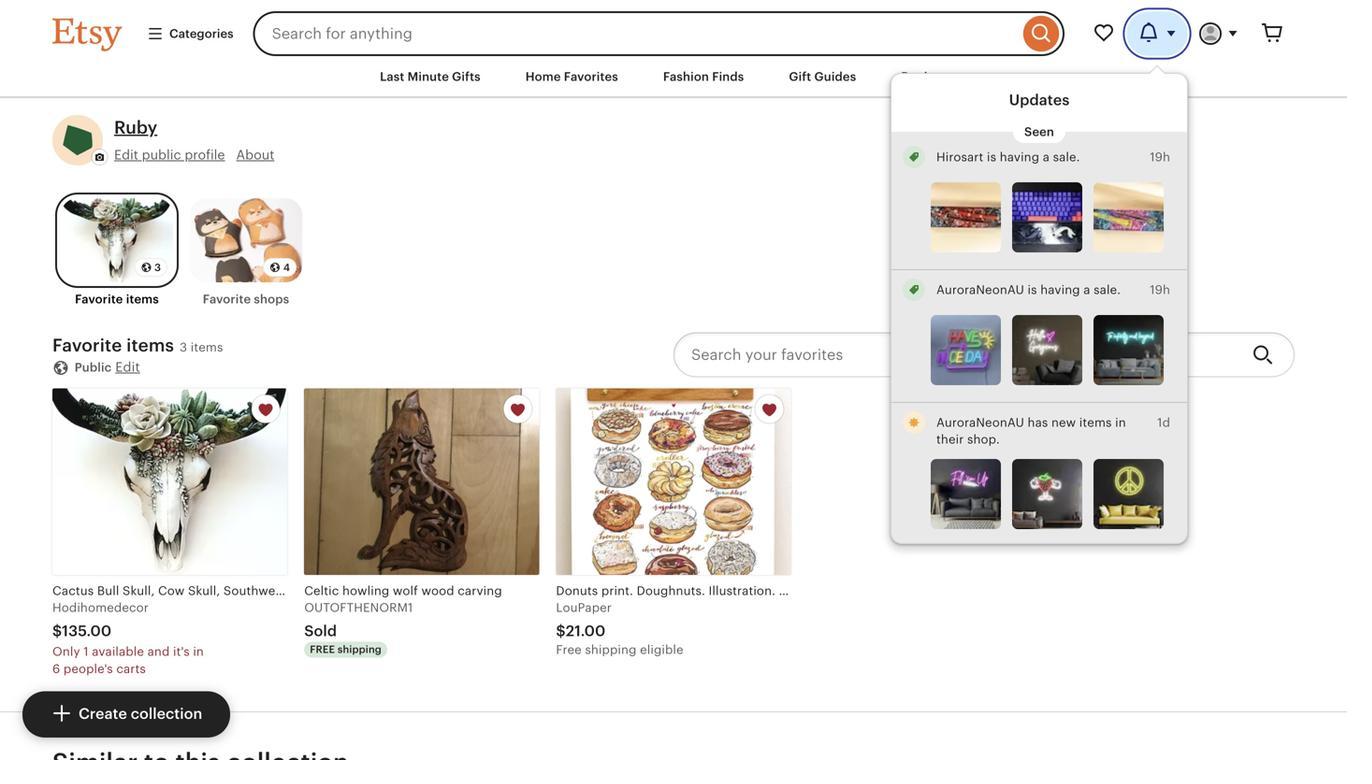 Task type: vqa. For each thing, say whether or not it's contained in the screenshot.
Clothing 'link'
no



Task type: describe. For each thing, give the bounding box(es) containing it.
minute
[[408, 70, 449, 84]]

peace symbol neon light, peace sign wall decor, custom peace sign for home decoration, christmas holiday decor image
[[1094, 460, 1164, 530]]

fashion
[[663, 70, 709, 84]]

gift guides link
[[775, 60, 870, 94]]

celtic howling wolf wood carving image
[[304, 389, 539, 575]]

edit public profile link
[[114, 146, 225, 164]]

it's
[[173, 645, 190, 659]]

gifts
[[452, 70, 481, 84]]

Search for anything text field
[[253, 11, 1019, 56]]

having for hirosart is
[[1000, 150, 1040, 164]]

home favorites
[[526, 70, 618, 84]]

sweets.
[[925, 584, 971, 598]]

people's
[[64, 662, 113, 676]]

ruby button
[[114, 115, 157, 140]]

donuts
[[556, 584, 598, 598]]

in inside in their shop.
[[1115, 416, 1126, 430]]

print.
[[601, 584, 633, 598]]

hodihomedecor $ 135.00 only 1 available and it's in 6 people's carts
[[52, 601, 204, 676]]

$ inside donuts print. doughnuts. illustration. kitchen decor. food art. sweets. bakery. loupaper $ 21.00 free shipping eligible
[[556, 623, 566, 640]]

black yin yang resin wrist rest | yin yang pad keyboard support cushion - yin yang blue wrist rest - purple yin yang wrist rest image
[[1012, 182, 1082, 253]]

is for auroraneonau
[[1028, 283, 1037, 297]]

none search field inside updates banner
[[253, 11, 1065, 56]]

edit for edit public profile
[[114, 147, 138, 162]]

art.
[[901, 584, 921, 598]]

celtic howling wolf wood carving outofthenorm1 sold free shipping
[[304, 584, 502, 656]]

sale for hirosart is having a sale .
[[1053, 150, 1076, 164]]

$ inside "hodihomedecor $ 135.00 only 1 available and it's in 6 people's carts"
[[52, 623, 62, 640]]

loupaper
[[556, 601, 612, 615]]

. for auroraneonau is having a sale .
[[1117, 283, 1121, 297]]

items inside the favorite items 3 items
[[191, 341, 223, 355]]

guides
[[814, 70, 856, 84]]

shipping inside the 'celtic howling wolf wood carving outofthenorm1 sold free shipping'
[[338, 644, 382, 656]]

create
[[79, 706, 127, 723]]

gift
[[789, 70, 811, 84]]

hirosart
[[936, 150, 984, 164]]

and
[[147, 645, 170, 659]]

fashion finds link
[[649, 60, 758, 94]]

hello gorgeous neon light, salon wall decor, custom neon sign light makeup room, personalized gift for gilr image
[[1012, 315, 1082, 385]]

categories
[[169, 27, 234, 41]]

a for auroraneonau is having a sale .
[[1084, 283, 1090, 297]]

21.00
[[566, 623, 606, 640]]

categories button
[[133, 17, 248, 51]]

favorite for favorite items 3 items
[[52, 336, 122, 356]]

excalibur resin wrist rest| stay night sword wrist rest | katana resin wrist rest | excalibur sword keyboard wrist rest | excalibur spacebar image
[[1094, 182, 1164, 253]]

edit public profile
[[114, 147, 225, 162]]

about
[[236, 147, 274, 162]]

favorite items 3 items
[[52, 336, 223, 356]]

4
[[283, 262, 290, 274]]

donuts print. doughnuts. illustration. kitchen decor. food art. sweets. bakery. image
[[556, 389, 791, 575]]

favorites
[[564, 70, 618, 84]]

last
[[380, 70, 405, 84]]

19h for auroraneonau is having a sale .
[[1150, 283, 1170, 297]]

1
[[83, 645, 89, 659]]

celtic
[[304, 584, 339, 598]]

shop.
[[967, 433, 1000, 447]]

fashion finds
[[663, 70, 744, 84]]

only
[[52, 645, 80, 659]]

create collection button
[[22, 692, 230, 738]]

Search your favorites text field
[[674, 332, 1238, 377]]

public
[[75, 360, 112, 374]]

favorite for favorite shops
[[203, 293, 251, 307]]

updates
[[1009, 92, 1070, 109]]

edit for edit
[[115, 359, 140, 374]]

135.00
[[62, 623, 112, 640]]

updates banner
[[19, 0, 1328, 761]]

available
[[92, 645, 144, 659]]

edit button
[[115, 358, 140, 376]]

finds
[[712, 70, 744, 84]]

shops
[[254, 293, 289, 307]]



Task type: locate. For each thing, give the bounding box(es) containing it.
auroraneonau is having a sale .
[[936, 283, 1121, 297]]

1 vertical spatial edit
[[115, 359, 140, 374]]

1 vertical spatial 19h
[[1150, 283, 1170, 297]]

0 vertical spatial auroraneonau
[[936, 283, 1024, 297]]

a for hirosart is having a sale .
[[1043, 150, 1050, 164]]

0 vertical spatial in
[[1115, 416, 1126, 430]]

home favorites link
[[511, 60, 632, 94]]

favorite left shops on the top of the page
[[203, 293, 251, 307]]

is up the 'hello gorgeous neon light, salon wall decor, custom neon sign light makeup room, personalized gift for gilr' image
[[1028, 283, 1037, 297]]

1 horizontal spatial is
[[1028, 283, 1037, 297]]

edit down the favorite items 3 items
[[115, 359, 140, 374]]

items inside updates banner
[[1079, 416, 1112, 430]]

auroraneonau for auroraneonau is
[[936, 283, 1024, 297]]

0 horizontal spatial $
[[52, 623, 62, 640]]

edit
[[114, 147, 138, 162], [115, 359, 140, 374]]

19h up excalibur resin wrist rest| stay night sword wrist rest | katana resin wrist rest | excalibur sword keyboard wrist rest | excalibur spacebar image
[[1150, 150, 1170, 164]]

kitchen
[[779, 584, 824, 598]]

1 horizontal spatial .
[[1117, 283, 1121, 297]]

0 vertical spatial edit
[[114, 147, 138, 162]]

cactus bull skull, cow skull, southwest decor, wall cow skull, painted cow skull, succulent wall decor, succulents, resin cow skull, skull, image
[[52, 389, 287, 575]]

last minute gifts
[[380, 70, 481, 84]]

items up edit button
[[126, 336, 174, 356]]

eligible
[[640, 643, 684, 657]]

. up black yin yang resin wrist rest | yin yang pad keyboard support cushion - yin yang blue wrist rest - purple yin yang wrist rest image
[[1076, 150, 1080, 164]]

0 vertical spatial is
[[987, 150, 996, 164]]

in
[[1115, 416, 1126, 430], [193, 645, 204, 659]]

favorite for favorite items
[[75, 293, 123, 307]]

red katana resin wrist rest | excalibur resin wrist rest | custom handmade mechanical keyboard wrist rests | blue excalibur wrist rest image
[[931, 182, 1001, 253]]

having up the 'hello gorgeous neon light, salon wall decor, custom neon sign light makeup room, personalized gift for gilr' image
[[1041, 283, 1080, 297]]

1 vertical spatial .
[[1117, 283, 1121, 297]]

sale down seen on the right top of page
[[1053, 150, 1076, 164]]

edit down ruby button
[[114, 147, 138, 162]]

strawberry neon light, strawberry led neon light, strawberry room decor art, fruit room decor image
[[1012, 460, 1082, 530]]

19h up to infinity and beyond neon light, wedding decor, neon light sign for bedroom wall art, anniversary gift image
[[1150, 283, 1170, 297]]

1 vertical spatial auroraneonau
[[936, 416, 1024, 430]]

to infinity and beyond neon light, wedding decor, neon light sign for bedroom wall art, anniversary gift image
[[1094, 315, 1164, 385]]

free
[[556, 643, 582, 657]]

howling
[[342, 584, 390, 598]]

is right hirosart
[[987, 150, 996, 164]]

1 19h from the top
[[1150, 150, 1170, 164]]

1 horizontal spatial in
[[1115, 416, 1126, 430]]

create collection
[[79, 706, 202, 723]]

None search field
[[253, 11, 1065, 56]]

in right it's
[[193, 645, 204, 659]]

0 horizontal spatial a
[[1043, 150, 1050, 164]]

0 vertical spatial .
[[1076, 150, 1080, 164]]

last minute gifts link
[[366, 60, 495, 94]]

ruby
[[114, 118, 157, 138]]

wolf
[[393, 584, 418, 598]]

auroraneonau has new items
[[936, 416, 1112, 430]]

is
[[987, 150, 996, 164], [1028, 283, 1037, 297]]

0 horizontal spatial in
[[193, 645, 204, 659]]

illustration.
[[709, 584, 776, 598]]

wood
[[421, 584, 454, 598]]

has
[[1028, 416, 1048, 430]]

in their shop.
[[936, 416, 1126, 447]]

3
[[154, 262, 161, 274], [180, 341, 187, 355]]

0 horizontal spatial is
[[987, 150, 996, 164]]

food
[[868, 584, 898, 598]]

favorite items
[[75, 293, 159, 307]]

0 vertical spatial sale
[[1053, 150, 1076, 164]]

1d
[[1157, 416, 1170, 430]]

0 vertical spatial 19h
[[1150, 150, 1170, 164]]

sale for auroraneonau is having a sale .
[[1094, 283, 1117, 297]]

favorite shops
[[203, 293, 289, 307]]

profile
[[185, 147, 225, 162]]

doughnuts.
[[637, 584, 705, 598]]

auroraneonau up the shop. on the bottom of the page
[[936, 416, 1024, 430]]

2 $ from the left
[[556, 623, 566, 640]]

happy a nice day led neon sign ,handcrafted sign,customizable light decor for bedroom, children's room, studio, and office desk, wall decor image
[[931, 315, 1001, 385]]

favorite up the favorite items 3 items
[[75, 293, 123, 307]]

about button
[[236, 146, 274, 164]]

hodihomedecor
[[52, 601, 149, 615]]

collection
[[131, 706, 202, 723]]

menu bar
[[19, 56, 1328, 98]]

favorite up public
[[52, 336, 122, 356]]

0 horizontal spatial sale
[[1053, 150, 1076, 164]]

1 vertical spatial a
[[1084, 283, 1090, 297]]

1 vertical spatial is
[[1028, 283, 1037, 297]]

hirosart is having a sale .
[[936, 150, 1080, 164]]

1 horizontal spatial $
[[556, 623, 566, 640]]

0 vertical spatial having
[[1000, 150, 1040, 164]]

6
[[52, 662, 60, 676]]

items up the favorite items 3 items
[[126, 293, 159, 307]]

19h for hirosart is having a sale .
[[1150, 150, 1170, 164]]

$
[[52, 623, 62, 640], [556, 623, 566, 640]]

having
[[1000, 150, 1040, 164], [1041, 283, 1080, 297]]

0 vertical spatial 3
[[154, 262, 161, 274]]

shipping down 21.00
[[585, 643, 637, 657]]

$ up only
[[52, 623, 62, 640]]

.
[[1076, 150, 1080, 164], [1117, 283, 1121, 297]]

their
[[936, 433, 964, 447]]

items right new
[[1079, 416, 1112, 430]]

sale
[[1053, 150, 1076, 164], [1094, 283, 1117, 297]]

donuts print. doughnuts. illustration. kitchen decor. food art. sweets. bakery. loupaper $ 21.00 free shipping eligible
[[556, 584, 1017, 657]]

decor.
[[827, 584, 865, 598]]

gift guides
[[789, 70, 856, 84]]

free
[[310, 644, 335, 656]]

. for hirosart is having a sale .
[[1076, 150, 1080, 164]]

new
[[1052, 416, 1076, 430]]

a
[[1043, 150, 1050, 164], [1084, 283, 1090, 297]]

1 horizontal spatial a
[[1084, 283, 1090, 297]]

0 horizontal spatial .
[[1076, 150, 1080, 164]]

2 19h from the top
[[1150, 283, 1170, 297]]

1 $ from the left
[[52, 623, 62, 640]]

items
[[126, 293, 159, 307], [126, 336, 174, 356], [191, 341, 223, 355], [1079, 416, 1112, 430]]

0 vertical spatial a
[[1043, 150, 1050, 164]]

shipping
[[585, 643, 637, 657], [338, 644, 382, 656]]

fill'em up led neon light, botox decor, botox sign wall decor, med spa office sign, botox art image
[[931, 460, 1001, 530]]

in left 1d
[[1115, 416, 1126, 430]]

auroraneonau for auroraneonau has
[[936, 416, 1024, 430]]

home
[[526, 70, 561, 84]]

1 vertical spatial in
[[193, 645, 204, 659]]

shipping inside donuts print. doughnuts. illustration. kitchen decor. food art. sweets. bakery. loupaper $ 21.00 free shipping eligible
[[585, 643, 637, 657]]

sale up to infinity and beyond neon light, wedding decor, neon light sign for bedroom wall art, anniversary gift image
[[1094, 283, 1117, 297]]

in inside "hodihomedecor $ 135.00 only 1 available and it's in 6 people's carts"
[[193, 645, 204, 659]]

1 horizontal spatial shipping
[[585, 643, 637, 657]]

1 vertical spatial 3
[[180, 341, 187, 355]]

menu bar containing last minute gifts
[[19, 56, 1328, 98]]

items down "favorite shops"
[[191, 341, 223, 355]]

1 horizontal spatial having
[[1041, 283, 1080, 297]]

auroraneonau
[[936, 283, 1024, 297], [936, 416, 1024, 430]]

is for hirosart
[[987, 150, 996, 164]]

favorite
[[75, 293, 123, 307], [203, 293, 251, 307], [52, 336, 122, 356]]

bakery.
[[974, 584, 1017, 598]]

public
[[142, 147, 181, 162]]

1 vertical spatial sale
[[1094, 283, 1117, 297]]

0 horizontal spatial 3
[[154, 262, 161, 274]]

sold
[[304, 623, 337, 640]]

carving
[[458, 584, 502, 598]]

1 horizontal spatial 3
[[180, 341, 187, 355]]

outofthenorm1
[[304, 601, 413, 615]]

0 horizontal spatial having
[[1000, 150, 1040, 164]]

. up to infinity and beyond neon light, wedding decor, neon light sign for bedroom wall art, anniversary gift image
[[1117, 283, 1121, 297]]

1 horizontal spatial sale
[[1094, 283, 1117, 297]]

3 inside the favorite items 3 items
[[180, 341, 187, 355]]

having down seen on the right top of page
[[1000, 150, 1040, 164]]

auroraneonau up happy a nice day led neon sign ,handcrafted sign,customizable light decor for bedroom, children's room, studio, and office desk, wall decor image
[[936, 283, 1024, 297]]

seen
[[1024, 125, 1054, 139]]

1 vertical spatial having
[[1041, 283, 1080, 297]]

1 auroraneonau from the top
[[936, 283, 1024, 297]]

carts
[[116, 662, 146, 676]]

having for auroraneonau is
[[1041, 283, 1080, 297]]

2 auroraneonau from the top
[[936, 416, 1024, 430]]

19h
[[1150, 150, 1170, 164], [1150, 283, 1170, 297]]

shipping right free
[[338, 644, 382, 656]]

0 horizontal spatial shipping
[[338, 644, 382, 656]]

$ up free
[[556, 623, 566, 640]]



